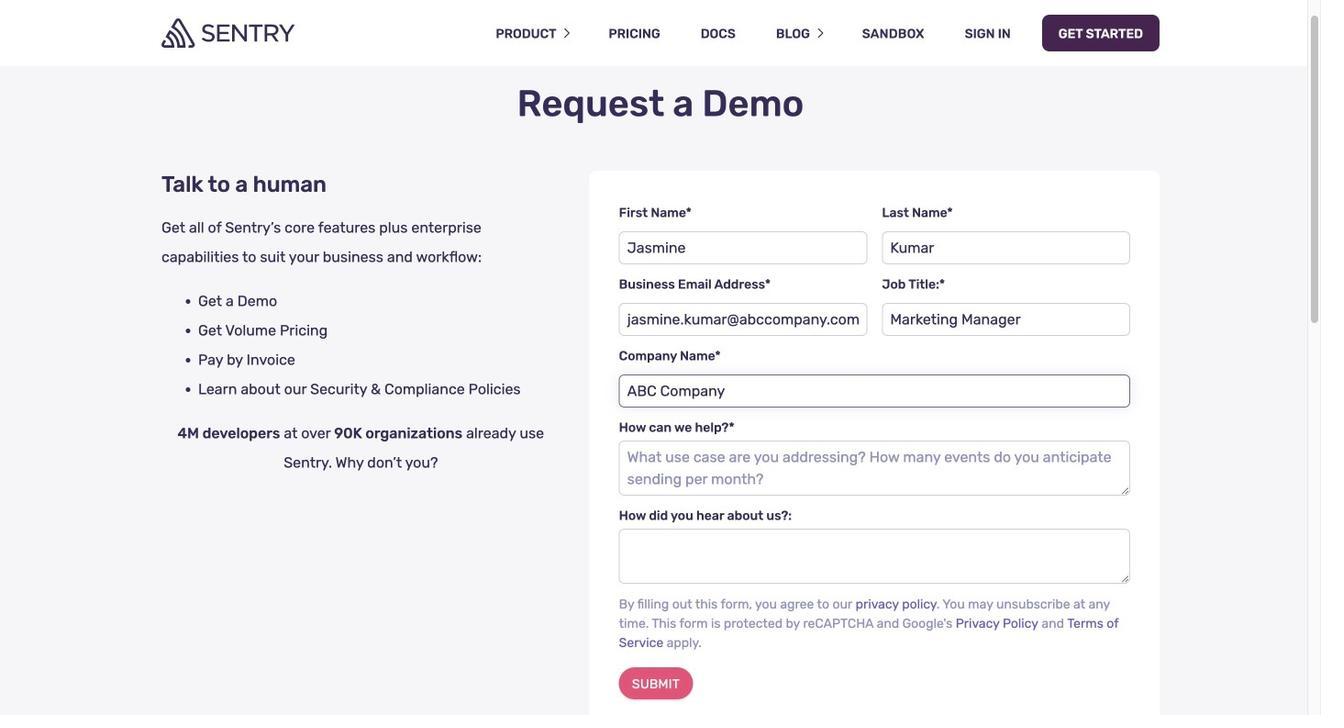 Task type: describe. For each thing, give the bounding box(es) containing it.
What use case are you addressing? How many events do you anticipate sending per month? text field
[[619, 441, 1131, 496]]



Task type: locate. For each thing, give the bounding box(es) containing it.
None text field
[[882, 303, 1131, 336], [619, 374, 1131, 408], [882, 303, 1131, 336], [619, 374, 1131, 408]]

None email field
[[619, 303, 868, 336]]

None text field
[[619, 231, 868, 264], [882, 231, 1131, 264], [619, 529, 1131, 584], [619, 231, 868, 264], [882, 231, 1131, 264], [619, 529, 1131, 584]]



Task type: vqa. For each thing, say whether or not it's contained in the screenshot.
text field
yes



